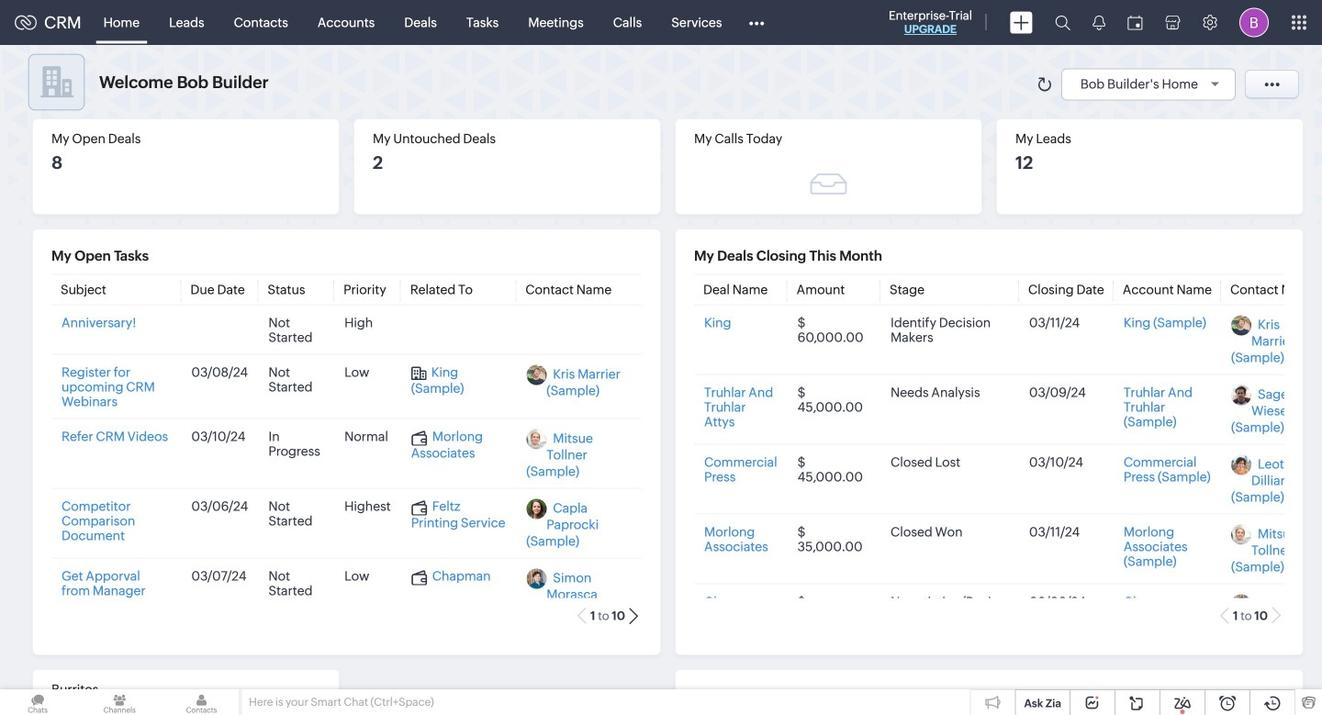 Task type: vqa. For each thing, say whether or not it's contained in the screenshot.
ATTACHMENTS
no



Task type: locate. For each thing, give the bounding box(es) containing it.
profile image
[[1240, 8, 1269, 37]]

create menu image
[[1010, 11, 1033, 34]]

search image
[[1055, 15, 1071, 30]]

signals element
[[1082, 0, 1117, 45]]

calendar image
[[1128, 15, 1143, 30]]

Other Modules field
[[737, 8, 776, 37]]



Task type: describe. For each thing, give the bounding box(es) containing it.
contacts image
[[164, 690, 239, 715]]

profile element
[[1229, 0, 1280, 45]]

channels image
[[82, 690, 157, 715]]

create menu element
[[999, 0, 1044, 45]]

search element
[[1044, 0, 1082, 45]]

logo image
[[15, 15, 37, 30]]

chats image
[[0, 690, 75, 715]]

signals image
[[1093, 15, 1106, 30]]



